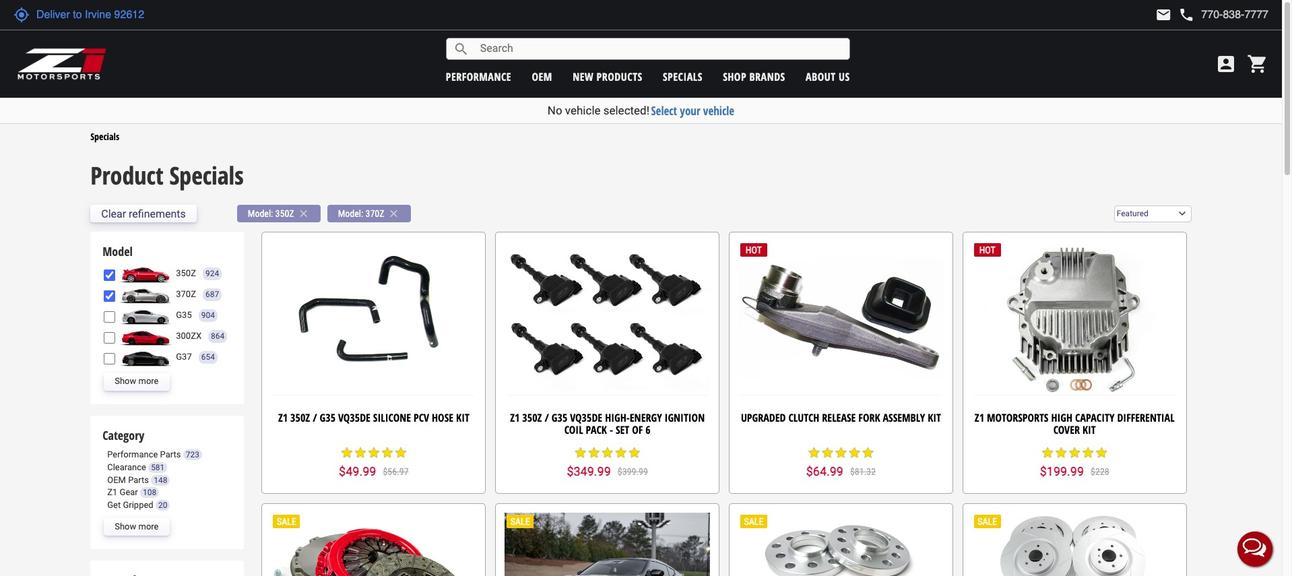 Task type: describe. For each thing, give the bounding box(es) containing it.
$228
[[1091, 467, 1110, 478]]

pack
[[586, 423, 607, 437]]

723
[[186, 451, 199, 460]]

350z for model: 350z close
[[275, 208, 294, 219]]

17 star from the left
[[1055, 446, 1068, 460]]

infiniti g37 coupe sedan convertible v36 cv36 hv36 skyline 2008 2009 2010 2011 2012 2013 3.7l vq37vhr z1 motorsports image
[[119, 349, 173, 366]]

gear
[[120, 487, 138, 498]]

select your vehicle link
[[651, 103, 735, 119]]

g35 for z1 350z / g35 vq35de silicone pcv hose kit
[[320, 411, 336, 426]]

6 star from the left
[[574, 446, 587, 460]]

clear refinements button
[[90, 205, 197, 223]]

upgraded
[[741, 411, 786, 426]]

z1 for z1 350z / g35 vq35de high-energy ignition coil pack - set of 6
[[510, 411, 520, 426]]

clear
[[101, 207, 126, 220]]

ignition
[[665, 411, 705, 426]]

$399.99
[[618, 467, 648, 478]]

clearance
[[107, 462, 146, 473]]

show for model
[[115, 376, 136, 386]]

mail
[[1156, 7, 1172, 23]]

phone
[[1179, 7, 1195, 23]]

z1 350z / g35 vq35de silicone pcv hose kit
[[278, 411, 470, 426]]

phone link
[[1179, 7, 1269, 23]]

new
[[573, 69, 594, 84]]

$349.99
[[567, 465, 611, 479]]

close for model: 350z close
[[298, 208, 310, 220]]

star star star star star $349.99 $399.99
[[567, 446, 648, 479]]

904
[[201, 311, 215, 320]]

about us
[[806, 69, 850, 84]]

coil
[[565, 423, 583, 437]]

high
[[1052, 411, 1073, 426]]

15 star from the left
[[862, 446, 875, 460]]

z1 motorsports high capacity differential cover kit
[[975, 411, 1175, 437]]

shopping_cart link
[[1244, 53, 1269, 75]]

specials link
[[663, 69, 703, 84]]

6
[[646, 423, 651, 437]]

about
[[806, 69, 836, 84]]

kit inside z1 motorsports high capacity differential cover kit
[[1083, 423, 1096, 437]]

no
[[548, 104, 563, 117]]

selected!
[[604, 104, 650, 117]]

account_box link
[[1213, 53, 1241, 75]]

show for category
[[115, 522, 136, 532]]

0 horizontal spatial 370z
[[176, 289, 196, 299]]

108
[[143, 488, 157, 498]]

1 horizontal spatial vehicle
[[704, 103, 735, 119]]

924
[[206, 269, 219, 278]]

300zx
[[176, 331, 202, 341]]

category performance parts 723 clearance 581 oem parts 148 z1 gear 108 get gripped 20
[[103, 427, 199, 510]]

brands
[[750, 69, 786, 84]]

show more button for model
[[104, 373, 170, 391]]

model: 370z close
[[338, 208, 400, 220]]

about us link
[[806, 69, 850, 84]]

infiniti g35 coupe sedan v35 v36 skyline 2003 2004 2005 2006 2007 2008 3.5l vq35de revup rev up vq35hr z1 motorsports image
[[119, 307, 173, 325]]

148
[[154, 476, 167, 485]]

vq35de for silicone
[[338, 411, 371, 426]]

release
[[823, 411, 856, 426]]

upgraded clutch release fork assembly kit
[[741, 411, 942, 426]]

654
[[201, 353, 215, 362]]

3 star from the left
[[367, 446, 381, 460]]

product specials
[[90, 159, 244, 192]]

-
[[610, 423, 613, 437]]

performance
[[107, 450, 158, 460]]

z1 inside category performance parts 723 clearance 581 oem parts 148 z1 gear 108 get gripped 20
[[107, 487, 118, 498]]

11 star from the left
[[808, 446, 821, 460]]

14 star from the left
[[848, 446, 862, 460]]

gripped
[[123, 500, 153, 510]]

new products link
[[573, 69, 643, 84]]

shop brands
[[723, 69, 786, 84]]

18 star from the left
[[1068, 446, 1082, 460]]

vq35de for high-
[[570, 411, 603, 426]]

performance
[[446, 69, 512, 84]]

1 horizontal spatial kit
[[928, 411, 942, 426]]

high-
[[605, 411, 630, 426]]

show more button for category
[[104, 519, 170, 536]]

clear refinements
[[101, 207, 186, 220]]

search
[[453, 41, 470, 57]]

pcv
[[414, 411, 429, 426]]

687
[[206, 290, 219, 299]]

350z for z1 350z / g35 vq35de silicone pcv hose kit
[[291, 411, 310, 426]]

star star star star star $49.99 $56.97
[[339, 446, 409, 479]]

set
[[616, 423, 630, 437]]

motorsports
[[987, 411, 1049, 426]]

0 horizontal spatial kit
[[456, 411, 470, 426]]

select
[[651, 103, 677, 119]]

account_box
[[1216, 53, 1237, 75]]

/ for z1 350z / g35 vq35de silicone pcv hose kit
[[313, 411, 317, 426]]

$64.99
[[807, 465, 844, 479]]

370z inside the model: 370z close
[[366, 208, 385, 219]]

get
[[107, 500, 121, 510]]

oem link
[[532, 69, 553, 84]]

close for model: 370z close
[[388, 208, 400, 220]]

7 star from the left
[[587, 446, 601, 460]]

refinements
[[129, 207, 186, 220]]



Task type: vqa. For each thing, say whether or not it's contained in the screenshot.


Task type: locate. For each thing, give the bounding box(es) containing it.
cover
[[1054, 423, 1080, 437]]

0 vertical spatial parts
[[160, 450, 181, 460]]

0 vertical spatial show
[[115, 376, 136, 386]]

1 vertical spatial show
[[115, 522, 136, 532]]

vq35de
[[338, 411, 371, 426], [570, 411, 603, 426]]

nissan 350z z33 2003 2004 2005 2006 2007 2008 2009 vq35de 3.5l revup rev up vq35hr nismo z1 motorsports image
[[119, 265, 173, 283]]

z1 350z / g35 vq35de high-energy ignition coil pack - set of 6
[[510, 411, 705, 437]]

1 vertical spatial oem
[[107, 475, 126, 485]]

581
[[151, 463, 165, 473]]

silicone
[[373, 411, 411, 426]]

z1 for z1 350z / g35 vq35de silicone pcv hose kit
[[278, 411, 288, 426]]

350z
[[275, 208, 294, 219], [176, 268, 196, 279], [291, 411, 310, 426], [523, 411, 542, 426]]

more down gripped
[[139, 522, 159, 532]]

1 show from the top
[[115, 376, 136, 386]]

350z inside the model: 350z close
[[275, 208, 294, 219]]

model: for model: 350z close
[[248, 208, 273, 219]]

my_location
[[13, 7, 30, 23]]

9 star from the left
[[614, 446, 628, 460]]

vq35de left silicone at the bottom of the page
[[338, 411, 371, 426]]

close
[[298, 208, 310, 220], [388, 208, 400, 220]]

oem down clearance
[[107, 475, 126, 485]]

g37
[[176, 352, 192, 362]]

2 star from the left
[[354, 446, 367, 460]]

1 horizontal spatial oem
[[532, 69, 553, 84]]

2 vq35de from the left
[[570, 411, 603, 426]]

more for category
[[139, 522, 159, 532]]

12 star from the left
[[821, 446, 835, 460]]

energy
[[630, 411, 662, 426]]

shop brands link
[[723, 69, 786, 84]]

nissan 300zx z32 1990 1991 1992 1993 1994 1995 1996 vg30dett vg30de twin turbo non turbo z1 motorsports image
[[119, 328, 173, 345]]

shop
[[723, 69, 747, 84]]

show more down gripped
[[115, 522, 159, 532]]

1 horizontal spatial parts
[[160, 450, 181, 460]]

specials up product
[[90, 130, 119, 143]]

1 / from the left
[[313, 411, 317, 426]]

your
[[680, 103, 701, 119]]

category
[[103, 427, 144, 443]]

products
[[597, 69, 643, 84]]

product
[[90, 159, 163, 192]]

1 vertical spatial show more button
[[104, 519, 170, 536]]

1 horizontal spatial specials
[[169, 159, 244, 192]]

$49.99
[[339, 465, 376, 479]]

2 close from the left
[[388, 208, 400, 220]]

350z inside z1 350z / g35 vq35de high-energy ignition coil pack - set of 6
[[523, 411, 542, 426]]

specials
[[90, 130, 119, 143], [169, 159, 244, 192]]

Search search field
[[470, 38, 850, 59]]

2 more from the top
[[139, 522, 159, 532]]

more for model
[[139, 376, 159, 386]]

specials up refinements
[[169, 159, 244, 192]]

show more down infiniti g37 coupe sedan convertible v36 cv36 hv36 skyline 2008 2009 2010 2011 2012 2013 3.7l vq37vhr z1 motorsports image
[[115, 376, 159, 386]]

$81.32
[[851, 467, 876, 478]]

$56.97
[[383, 467, 409, 478]]

2 show more from the top
[[115, 522, 159, 532]]

kit right assembly
[[928, 411, 942, 426]]

$199.99
[[1040, 465, 1085, 479]]

show more for model
[[115, 376, 159, 386]]

1 show more button from the top
[[104, 373, 170, 391]]

16 star from the left
[[1041, 446, 1055, 460]]

0 vertical spatial specials
[[90, 130, 119, 143]]

0 horizontal spatial vq35de
[[338, 411, 371, 426]]

show more for category
[[115, 522, 159, 532]]

1 vertical spatial parts
[[128, 475, 149, 485]]

0 vertical spatial show more button
[[104, 373, 170, 391]]

1 horizontal spatial 370z
[[366, 208, 385, 219]]

864
[[211, 332, 225, 341]]

8 star from the left
[[601, 446, 614, 460]]

0 vertical spatial show more
[[115, 376, 159, 386]]

vehicle right your
[[704, 103, 735, 119]]

z1 for z1 motorsports high capacity differential cover kit
[[975, 411, 985, 426]]

5 star from the left
[[394, 446, 408, 460]]

oem up the no
[[532, 69, 553, 84]]

show more button
[[104, 373, 170, 391], [104, 519, 170, 536]]

no vehicle selected! select your vehicle
[[548, 103, 735, 119]]

1 horizontal spatial vq35de
[[570, 411, 603, 426]]

oem
[[532, 69, 553, 84], [107, 475, 126, 485]]

mail phone
[[1156, 7, 1195, 23]]

1 vertical spatial 370z
[[176, 289, 196, 299]]

g35 up 300zx
[[176, 310, 192, 320]]

show down get
[[115, 522, 136, 532]]

oem inside category performance parts 723 clearance 581 oem parts 148 z1 gear 108 get gripped 20
[[107, 475, 126, 485]]

new products
[[573, 69, 643, 84]]

1 more from the top
[[139, 376, 159, 386]]

1 horizontal spatial model:
[[338, 208, 363, 219]]

2 show from the top
[[115, 522, 136, 532]]

parts up 581
[[160, 450, 181, 460]]

0 vertical spatial more
[[139, 376, 159, 386]]

350z for z1 350z / g35 vq35de high-energy ignition coil pack - set of 6
[[523, 411, 542, 426]]

g35 left silicone at the bottom of the page
[[320, 411, 336, 426]]

z1 inside z1 350z / g35 vq35de high-energy ignition coil pack - set of 6
[[510, 411, 520, 426]]

assembly
[[883, 411, 926, 426]]

None checkbox
[[104, 270, 115, 281], [104, 291, 115, 302], [104, 353, 115, 365], [104, 270, 115, 281], [104, 291, 115, 302], [104, 353, 115, 365]]

0 horizontal spatial model:
[[248, 208, 273, 219]]

clutch
[[789, 411, 820, 426]]

show more button down gripped
[[104, 519, 170, 536]]

performance link
[[446, 69, 512, 84]]

2 model: from the left
[[338, 208, 363, 219]]

z1
[[278, 411, 288, 426], [510, 411, 520, 426], [975, 411, 985, 426], [107, 487, 118, 498]]

10 star from the left
[[628, 446, 641, 460]]

parts up gear
[[128, 475, 149, 485]]

differential
[[1118, 411, 1175, 426]]

20 star from the left
[[1095, 446, 1109, 460]]

model: 350z close
[[248, 208, 310, 220]]

capacity
[[1076, 411, 1115, 426]]

2 / from the left
[[545, 411, 549, 426]]

1 star from the left
[[340, 446, 354, 460]]

1 horizontal spatial g35
[[320, 411, 336, 426]]

model: for model: 370z close
[[338, 208, 363, 219]]

19 star from the left
[[1082, 446, 1095, 460]]

None checkbox
[[104, 311, 115, 323], [104, 332, 115, 344], [104, 311, 115, 323], [104, 332, 115, 344]]

show more button down infiniti g37 coupe sedan convertible v36 cv36 hv36 skyline 2008 2009 2010 2011 2012 2013 3.7l vq37vhr z1 motorsports image
[[104, 373, 170, 391]]

/ inside z1 350z / g35 vq35de high-energy ignition coil pack - set of 6
[[545, 411, 549, 426]]

us
[[839, 69, 850, 84]]

1 vertical spatial specials
[[169, 159, 244, 192]]

1 horizontal spatial /
[[545, 411, 549, 426]]

g35 inside z1 350z / g35 vq35de high-energy ignition coil pack - set of 6
[[552, 411, 568, 426]]

model: inside the model: 370z close
[[338, 208, 363, 219]]

g35
[[176, 310, 192, 320], [320, 411, 336, 426], [552, 411, 568, 426]]

370z
[[366, 208, 385, 219], [176, 289, 196, 299]]

1 horizontal spatial close
[[388, 208, 400, 220]]

fork
[[859, 411, 881, 426]]

more down infiniti g37 coupe sedan convertible v36 cv36 hv36 skyline 2008 2009 2010 2011 2012 2013 3.7l vq37vhr z1 motorsports image
[[139, 376, 159, 386]]

2 show more button from the top
[[104, 519, 170, 536]]

model:
[[248, 208, 273, 219], [338, 208, 363, 219]]

/ for z1 350z / g35 vq35de high-energy ignition coil pack - set of 6
[[545, 411, 549, 426]]

0 horizontal spatial oem
[[107, 475, 126, 485]]

1 vq35de from the left
[[338, 411, 371, 426]]

of
[[632, 423, 643, 437]]

vehicle inside no vehicle selected! select your vehicle
[[565, 104, 601, 117]]

kit right cover
[[1083, 423, 1096, 437]]

z1 inside z1 motorsports high capacity differential cover kit
[[975, 411, 985, 426]]

model: inside the model: 350z close
[[248, 208, 273, 219]]

more
[[139, 376, 159, 386], [139, 522, 159, 532]]

0 horizontal spatial g35
[[176, 310, 192, 320]]

show
[[115, 376, 136, 386], [115, 522, 136, 532]]

g35 for z1 350z / g35 vq35de high-energy ignition coil pack - set of 6
[[552, 411, 568, 426]]

model
[[103, 243, 133, 259]]

0 horizontal spatial vehicle
[[565, 104, 601, 117]]

1 close from the left
[[298, 208, 310, 220]]

star star star star star $64.99 $81.32
[[807, 446, 876, 479]]

0 horizontal spatial specials
[[90, 130, 119, 143]]

0 horizontal spatial /
[[313, 411, 317, 426]]

4 star from the left
[[381, 446, 394, 460]]

show down infiniti g37 coupe sedan convertible v36 cv36 hv36 skyline 2008 2009 2010 2011 2012 2013 3.7l vq37vhr z1 motorsports image
[[115, 376, 136, 386]]

star star star star star $199.99 $228
[[1040, 446, 1110, 479]]

specials
[[663, 69, 703, 84]]

1 vertical spatial show more
[[115, 522, 159, 532]]

0 horizontal spatial close
[[298, 208, 310, 220]]

vehicle right the no
[[565, 104, 601, 117]]

1 show more from the top
[[115, 376, 159, 386]]

shopping_cart
[[1248, 53, 1269, 75]]

vq35de inside z1 350z / g35 vq35de high-energy ignition coil pack - set of 6
[[570, 411, 603, 426]]

hose
[[432, 411, 454, 426]]

g35 left pack
[[552, 411, 568, 426]]

0 vertical spatial oem
[[532, 69, 553, 84]]

z1 motorsports logo image
[[17, 47, 107, 81]]

kit right hose
[[456, 411, 470, 426]]

vq35de left the -
[[570, 411, 603, 426]]

mail link
[[1156, 7, 1172, 23]]

kit
[[456, 411, 470, 426], [928, 411, 942, 426], [1083, 423, 1096, 437]]

13 star from the left
[[835, 446, 848, 460]]

show more
[[115, 376, 159, 386], [115, 522, 159, 532]]

0 vertical spatial 370z
[[366, 208, 385, 219]]

/
[[313, 411, 317, 426], [545, 411, 549, 426]]

0 horizontal spatial parts
[[128, 475, 149, 485]]

specials link
[[90, 130, 119, 143]]

2 horizontal spatial g35
[[552, 411, 568, 426]]

nissan 370z z34 2009 2010 2011 2012 2013 2014 2015 2016 2017 2018 2019 3.7l vq37vhr vhr nismo z1 motorsports image
[[119, 286, 173, 304]]

20
[[158, 501, 167, 510]]

2 horizontal spatial kit
[[1083, 423, 1096, 437]]

1 vertical spatial more
[[139, 522, 159, 532]]

1 model: from the left
[[248, 208, 273, 219]]



